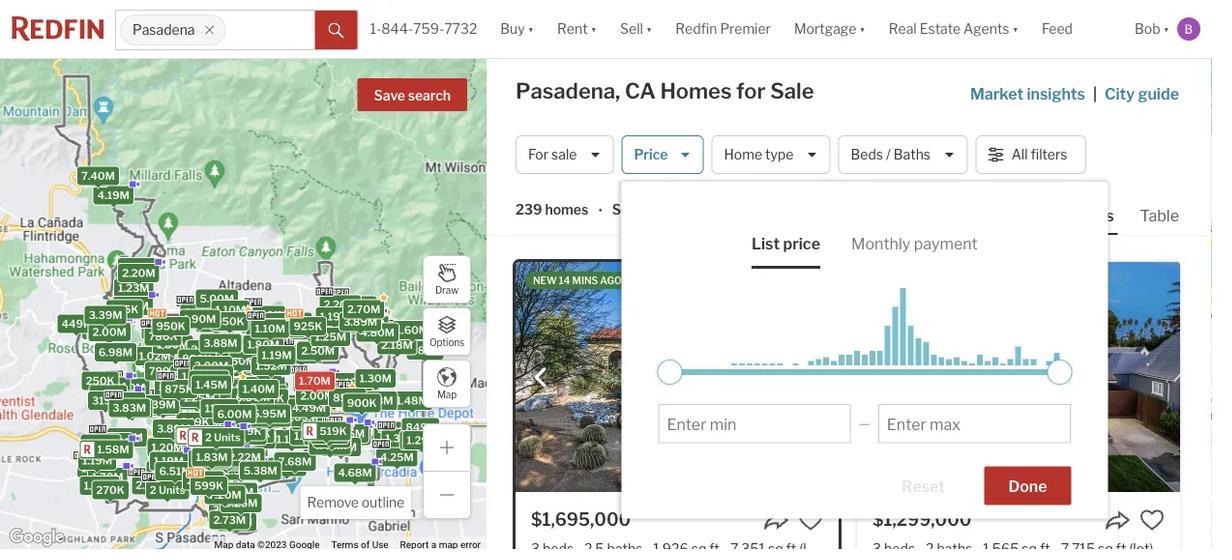 Task type: vqa. For each thing, say whether or not it's contained in the screenshot.
1.29m on the bottom of the page
yes



Task type: describe. For each thing, give the bounding box(es) containing it.
previous button image
[[531, 368, 550, 388]]

779k
[[234, 425, 262, 438]]

759-
[[413, 21, 444, 37]]

1 vertical spatial 599k
[[209, 440, 239, 453]]

0 vertical spatial 599k
[[184, 310, 214, 322]]

▾ for rent ▾
[[591, 21, 597, 37]]

1 vertical spatial 2.20m
[[324, 298, 357, 311]]

400k
[[209, 413, 239, 425]]

850k
[[333, 392, 362, 404]]

1 horizontal spatial 849k
[[272, 399, 301, 411]]

real estate agents ▾ button
[[877, 0, 1030, 58]]

4.00m
[[206, 381, 241, 394]]

remove outline
[[307, 495, 404, 511]]

baths
[[894, 146, 931, 163]]

1 horizontal spatial 988k
[[242, 400, 272, 413]]

favorite button image
[[798, 508, 823, 533]]

5.95m
[[253, 408, 286, 421]]

6.80m
[[236, 391, 270, 404]]

1.10m up 948k on the left bottom of page
[[253, 388, 283, 401]]

7.40m
[[81, 170, 115, 182]]

4pm
[[965, 275, 987, 286]]

beds
[[851, 146, 883, 163]]

2 horizontal spatial 1.40m
[[335, 376, 367, 389]]

1.19m up 705k
[[262, 349, 292, 362]]

1 horizontal spatial 899k
[[246, 407, 275, 420]]

home
[[724, 146, 762, 163]]

1pm
[[927, 275, 947, 286]]

1.20m down the 4.80m
[[394, 340, 426, 352]]

sat,
[[904, 275, 925, 286]]

3.39m
[[89, 309, 122, 322]]

3.09m down 6.80m
[[242, 409, 276, 422]]

1.70m down "17.5m"
[[166, 389, 198, 401]]

0 horizontal spatial 1.40m
[[243, 383, 275, 396]]

0 horizontal spatial 799k
[[149, 365, 177, 378]]

3.12m
[[201, 393, 233, 406]]

options button
[[423, 308, 471, 356]]

2.50m up 1.45m
[[183, 364, 216, 377]]

1.70m up 270k
[[92, 471, 124, 484]]

2 vertical spatial 2.20m
[[213, 371, 246, 384]]

0 horizontal spatial 975k
[[167, 422, 196, 435]]

1 vertical spatial 3.00m
[[194, 360, 229, 372]]

2 vertical spatial 599k
[[194, 480, 224, 492]]

1 vertical spatial 3.89m
[[157, 423, 191, 435]]

price
[[783, 234, 820, 253]]

monthly payment element
[[851, 219, 978, 269]]

mins
[[572, 275, 598, 286]]

ago
[[600, 275, 622, 286]]

1.10m down "949k"
[[255, 323, 285, 335]]

agents
[[964, 21, 1010, 37]]

new 14 mins ago
[[533, 275, 622, 286]]

14
[[559, 275, 570, 286]]

2.68m
[[93, 381, 126, 393]]

0 vertical spatial 1.58m
[[97, 443, 129, 456]]

3.30m
[[101, 394, 135, 407]]

1.80m down 998k
[[325, 441, 357, 454]]

homes
[[545, 202, 589, 218]]

table button
[[1136, 205, 1183, 233]]

▾ for sell ▾
[[646, 21, 652, 37]]

0 horizontal spatial 1.00m
[[162, 348, 195, 361]]

buy ▾ button
[[500, 0, 534, 58]]

1 horizontal spatial 900k
[[347, 397, 377, 410]]

photo of 2135 e orange grove blvd, pasadena, ca 91104 image
[[516, 262, 839, 492]]

765k
[[193, 384, 221, 397]]

redfin
[[676, 21, 717, 37]]

2.19m
[[86, 324, 118, 337]]

1.43m
[[193, 374, 225, 386]]

0 vertical spatial 1.48m
[[396, 395, 428, 407]]

1.10m up 7.68m at left
[[276, 433, 307, 446]]

Enter min text field
[[667, 415, 842, 434]]

1 vertical spatial 900k
[[214, 453, 244, 466]]

for sale
[[528, 146, 577, 163]]

market
[[970, 84, 1024, 103]]

1 vertical spatial 2.10m
[[84, 438, 116, 450]]

sell ▾
[[620, 21, 652, 37]]

▾ for mortgage ▾
[[859, 21, 866, 37]]

buy
[[500, 21, 525, 37]]

favorite button image
[[1140, 508, 1165, 533]]

rent
[[557, 21, 588, 37]]

bob
[[1135, 21, 1160, 37]]

1.15m
[[254, 385, 284, 398]]

monthly
[[851, 234, 911, 253]]

985k
[[411, 344, 440, 357]]

•
[[598, 203, 602, 219]]

payment
[[914, 234, 978, 253]]

map
[[437, 389, 457, 401]]

325k
[[110, 303, 139, 316]]

12.0m
[[190, 415, 222, 428]]

1 vertical spatial 799k
[[234, 429, 263, 442]]

0 horizontal spatial 800k
[[159, 382, 189, 394]]

655k
[[216, 400, 245, 413]]

848k
[[319, 392, 349, 405]]

2 horizontal spatial 849k
[[406, 421, 435, 434]]

outline
[[362, 495, 404, 511]]

0 vertical spatial 749k
[[243, 433, 271, 446]]

5.60m
[[211, 388, 245, 400]]

890k
[[182, 353, 212, 365]]

sale
[[770, 78, 814, 104]]

649k
[[201, 426, 230, 439]]

239 homes • sort
[[516, 202, 640, 219]]

7732
[[444, 21, 477, 37]]

remove pasadena image
[[204, 24, 215, 36]]

$1,695,000
[[531, 509, 631, 530]]

949k
[[252, 309, 282, 321]]

map region
[[0, 0, 510, 550]]

6.98m
[[99, 346, 133, 359]]

1.80m up 1.52m
[[247, 338, 280, 351]]

google image
[[5, 525, 69, 550]]

650k
[[198, 440, 228, 452]]

705k
[[252, 379, 281, 391]]

865k
[[149, 401, 178, 413]]

1.20m up 6.51m
[[152, 442, 183, 454]]

4.68m
[[338, 467, 372, 479]]

maximum price slider
[[1047, 360, 1072, 385]]

feed button
[[1030, 0, 1123, 58]]

all
[[1012, 146, 1028, 163]]

sort
[[612, 202, 640, 218]]

2.18m
[[381, 339, 413, 352]]



Task type: locate. For each thing, give the bounding box(es) containing it.
1.29m
[[407, 434, 438, 447]]

price button
[[622, 135, 704, 174]]

2 favorite button checkbox from the left
[[1140, 508, 1165, 533]]

dialog
[[622, 182, 1108, 519]]

user photo image
[[1177, 17, 1201, 41]]

save search button
[[358, 78, 467, 111]]

▾ inside real estate agents ▾ link
[[1012, 21, 1019, 37]]

0 vertical spatial 3.00m
[[350, 318, 385, 330]]

▾ right rent
[[591, 21, 597, 37]]

3.89m down 865k
[[157, 423, 191, 435]]

map button
[[423, 360, 471, 408]]

780k
[[149, 330, 178, 343]]

1 horizontal spatial 1.58m
[[202, 476, 234, 489]]

2.73m
[[213, 514, 246, 527]]

insights
[[1027, 84, 1085, 103]]

1 horizontal spatial 975k
[[308, 430, 337, 443]]

1 horizontal spatial 3.00m
[[350, 318, 385, 330]]

1.68m
[[187, 461, 219, 473]]

0 horizontal spatial 849k
[[180, 416, 210, 428]]

2 ▾ from the left
[[591, 21, 597, 37]]

▾ inside buy ▾ dropdown button
[[528, 21, 534, 37]]

home type
[[724, 146, 794, 163]]

4 units
[[227, 447, 264, 460]]

800k up "1.69m"
[[271, 399, 301, 411]]

▾ right bob
[[1163, 21, 1170, 37]]

1.48m up 270k
[[81, 463, 113, 475]]

2.10m
[[204, 395, 235, 408], [84, 438, 116, 450]]

new
[[533, 275, 557, 286]]

all filters button
[[976, 135, 1086, 174]]

11.4m
[[268, 316, 298, 329]]

1.58m up 270k
[[97, 443, 129, 456]]

1 horizontal spatial 1.48m
[[396, 395, 428, 407]]

599k up 4.50m
[[209, 440, 239, 453]]

3 ▾ from the left
[[646, 21, 652, 37]]

4.50m
[[209, 455, 243, 468]]

3.99m
[[192, 453, 226, 466]]

1.23m
[[118, 282, 150, 295]]

1 vertical spatial 749k
[[187, 447, 215, 460]]

1.40m
[[335, 376, 367, 389], [243, 383, 275, 396], [294, 430, 327, 443]]

5.38m
[[244, 465, 277, 477]]

rent ▾ button
[[557, 0, 597, 58]]

17.5m
[[180, 370, 211, 383]]

1.20m left 1.68m
[[151, 464, 183, 477]]

0 vertical spatial 2.10m
[[204, 395, 235, 408]]

0 vertical spatial 5.00m
[[200, 293, 234, 305]]

▾ for buy ▾
[[528, 21, 534, 37]]

photos button
[[1057, 205, 1136, 235]]

315k
[[92, 395, 119, 407]]

minimum price slider
[[657, 360, 683, 385]]

1.48m right 1.08m
[[396, 395, 428, 407]]

5.25m down 350k
[[115, 403, 149, 415]]

save search
[[374, 88, 451, 104]]

9.50m
[[219, 486, 254, 499]]

0 vertical spatial 5.25m
[[268, 322, 302, 335]]

▾ right buy
[[528, 21, 534, 37]]

5.00m up 1.90m
[[200, 293, 234, 305]]

1.80m up 890k
[[157, 339, 189, 351]]

sell ▾ button
[[609, 0, 664, 58]]

1 horizontal spatial 2.10m
[[204, 395, 235, 408]]

5 ▾ from the left
[[1012, 21, 1019, 37]]

1.80m down 1.23m
[[116, 300, 149, 312]]

1.60m
[[94, 323, 126, 336], [396, 324, 429, 337]]

▾ inside sell ▾ dropdown button
[[646, 21, 652, 37]]

4.45m
[[313, 440, 347, 452]]

1 horizontal spatial 5.25m
[[224, 497, 258, 510]]

photo of 1080 n el molino ave, pasadena, ca 91104 image
[[857, 262, 1180, 492]]

3.83m
[[112, 402, 146, 414]]

0 horizontal spatial 988k
[[184, 307, 214, 319]]

▾ inside mortgage ▾ dropdown button
[[859, 21, 866, 37]]

2.60m
[[183, 343, 217, 356]]

0 horizontal spatial 749k
[[187, 447, 215, 460]]

239
[[516, 202, 542, 218]]

1.70m down 7.20m
[[221, 516, 253, 529]]

800k up 865k
[[159, 382, 189, 394]]

pasadena, ca homes for sale
[[516, 78, 814, 104]]

1 horizontal spatial 749k
[[243, 433, 271, 446]]

1.70m up 1.52m
[[250, 321, 282, 333]]

960k
[[192, 480, 222, 492]]

1.20m up "3.88m"
[[204, 311, 236, 323]]

2.70m
[[347, 303, 380, 316]]

2.22m
[[228, 451, 261, 464]]

1 horizontal spatial 2.20m
[[213, 371, 246, 384]]

11.2m
[[205, 402, 234, 415]]

0 horizontal spatial 1.60m
[[94, 323, 126, 336]]

0 vertical spatial 900k
[[347, 397, 377, 410]]

home type button
[[712, 135, 831, 174]]

rent ▾ button
[[546, 0, 609, 58]]

844-
[[381, 21, 413, 37]]

0 vertical spatial 1.00m
[[200, 317, 233, 330]]

reset
[[902, 477, 945, 496]]

▾ for bob ▾
[[1163, 21, 1170, 37]]

685k
[[231, 404, 260, 417]]

1.40m up 948k on the left bottom of page
[[243, 383, 275, 396]]

3.09m up 779k
[[242, 410, 276, 422]]

2
[[217, 410, 223, 422], [241, 413, 248, 426], [221, 423, 228, 436], [314, 425, 320, 438], [205, 431, 212, 444], [204, 435, 211, 447], [150, 484, 156, 497]]

1.40m down 955k
[[294, 430, 327, 443]]

real
[[889, 21, 917, 37]]

remove outline button
[[300, 487, 411, 520]]

buy ▾ button
[[489, 0, 546, 58]]

0 horizontal spatial 900k
[[214, 453, 244, 466]]

1 favorite button checkbox from the left
[[798, 508, 823, 533]]

1.19m left 1.68m
[[154, 455, 184, 468]]

725k
[[313, 434, 341, 447]]

1 vertical spatial 5.00m
[[174, 369, 209, 382]]

all filters
[[1012, 146, 1068, 163]]

935k
[[230, 363, 259, 376]]

1.95m
[[333, 427, 365, 440]]

pasadena
[[133, 22, 195, 38]]

0 vertical spatial 988k
[[184, 307, 214, 319]]

0 horizontal spatial 1.48m
[[81, 463, 113, 475]]

1 vertical spatial 925k
[[196, 360, 225, 372]]

1.10m up 765k
[[182, 370, 212, 383]]

0 vertical spatial 800k
[[159, 382, 189, 394]]

270k
[[96, 484, 125, 497]]

1 horizontal spatial 1.60m
[[396, 324, 429, 337]]

sell
[[620, 21, 643, 37]]

1.19m up 270k
[[82, 455, 112, 467]]

0 horizontal spatial 2.10m
[[84, 438, 116, 450]]

849k up 4.98m
[[272, 399, 301, 411]]

premier
[[720, 21, 771, 37]]

475k
[[378, 425, 406, 438]]

0 vertical spatial 925k
[[294, 320, 322, 333]]

filters
[[1031, 146, 1068, 163]]

849k up 2.79m at the bottom of the page
[[406, 421, 435, 434]]

real estate agents ▾
[[889, 21, 1019, 37]]

1.20m
[[204, 311, 236, 323], [394, 340, 426, 352], [152, 442, 183, 454], [151, 464, 183, 477], [84, 480, 116, 492]]

guide
[[1138, 84, 1179, 103]]

1.60m up 2.18m at the bottom of page
[[396, 324, 429, 337]]

799k down "1.02m"
[[149, 365, 177, 378]]

0 horizontal spatial 925k
[[196, 360, 225, 372]]

749k up 1.68m
[[187, 447, 215, 460]]

0 vertical spatial 3.89m
[[344, 316, 377, 328]]

next button image
[[804, 368, 823, 388]]

1 vertical spatial 988k
[[242, 400, 272, 413]]

1.19m right "11.4m" at the left bottom
[[320, 311, 350, 323]]

1 horizontal spatial 925k
[[294, 320, 322, 333]]

975k
[[167, 422, 196, 435], [308, 430, 337, 443]]

favorite button checkbox for $1,695,000
[[798, 508, 823, 533]]

▾ inside rent ▾ dropdown button
[[591, 21, 597, 37]]

1 horizontal spatial 3.89m
[[344, 316, 377, 328]]

city
[[1105, 84, 1135, 103]]

1.40m up 850k
[[335, 376, 367, 389]]

▾ right agents
[[1012, 21, 1019, 37]]

favorite button checkbox for $1,299,000
[[1140, 508, 1165, 533]]

1 horizontal spatial favorite button checkbox
[[1140, 508, 1165, 533]]

for
[[736, 78, 766, 104]]

1.70m down 3.83m
[[111, 431, 143, 444]]

2.50m up 1.65m
[[301, 345, 335, 357]]

1 vertical spatial 1.00m
[[162, 348, 195, 361]]

948k
[[246, 403, 275, 415]]

2 vertical spatial 5.25m
[[224, 497, 258, 510]]

1 horizontal spatial 1.00m
[[200, 317, 233, 330]]

1 horizontal spatial 800k
[[271, 399, 301, 411]]

favorite button checkbox
[[798, 508, 823, 533], [1140, 508, 1165, 533]]

▾ right mortgage at the top right of the page
[[859, 21, 866, 37]]

1.73m
[[270, 409, 301, 422]]

/
[[886, 146, 891, 163]]

2 units
[[217, 410, 252, 422], [241, 413, 277, 426], [221, 423, 257, 436], [314, 425, 349, 438], [205, 431, 241, 444], [204, 435, 240, 447], [150, 484, 185, 497]]

0 horizontal spatial 899k
[[112, 396, 141, 408]]

1 horizontal spatial 1.40m
[[294, 430, 327, 443]]

4
[[227, 447, 235, 460]]

899k down 2.68m
[[112, 396, 141, 408]]

849k down 5.13m
[[180, 416, 210, 428]]

2.38m
[[187, 475, 220, 487]]

mortgage ▾
[[794, 21, 866, 37]]

899k down 529k
[[246, 407, 275, 420]]

None search field
[[226, 11, 315, 49]]

mortgage
[[794, 21, 857, 37]]

519k
[[320, 425, 347, 438]]

599k up 2.60m
[[184, 310, 214, 322]]

sell ▾ button
[[620, 0, 652, 58]]

885k
[[232, 437, 262, 450]]

dialog containing list price
[[622, 182, 1108, 519]]

1 horizontal spatial 799k
[[234, 429, 263, 442]]

1 vertical spatial 1.58m
[[202, 476, 234, 489]]

1.20m down 3.83m
[[84, 480, 116, 492]]

1.00m down 780k
[[162, 348, 195, 361]]

1.35m
[[208, 383, 239, 395], [193, 430, 225, 442], [385, 433, 417, 445]]

real estate agents ▾ link
[[889, 0, 1019, 58]]

▾ right sell at right top
[[646, 21, 652, 37]]

925k up 2.08m
[[294, 320, 322, 333]]

4 ▾ from the left
[[859, 21, 866, 37]]

0 horizontal spatial 1.58m
[[97, 443, 129, 456]]

599k down 1.68m
[[194, 480, 224, 492]]

0 vertical spatial 2.20m
[[122, 267, 155, 280]]

36.5m
[[213, 504, 246, 517]]

1.10m
[[215, 304, 246, 316], [255, 323, 285, 335], [182, 370, 212, 383], [253, 388, 283, 401], [276, 433, 307, 446]]

Enter max text field
[[887, 415, 1062, 434]]

4.98m
[[253, 411, 287, 424]]

0 horizontal spatial 3.00m
[[194, 360, 229, 372]]

0 horizontal spatial 5.25m
[[115, 403, 149, 415]]

1 vertical spatial 5.25m
[[115, 403, 149, 415]]

3.89m down 2.96m
[[344, 316, 377, 328]]

to
[[949, 275, 963, 286]]

799k
[[149, 365, 177, 378], [234, 429, 263, 442]]

0 horizontal spatial favorite button checkbox
[[798, 508, 823, 533]]

625k
[[318, 432, 347, 445]]

price
[[634, 146, 668, 163]]

list price element
[[752, 219, 820, 269]]

1.10m up "3.88m"
[[215, 304, 246, 316]]

2.50m down 6.51m
[[136, 479, 169, 492]]

6 ▾ from the left
[[1163, 21, 1170, 37]]

1 vertical spatial 1.48m
[[81, 463, 113, 475]]

1.58m down 1.68m
[[202, 476, 234, 489]]

3.00m down 2.70m
[[350, 318, 385, 330]]

799k up 4 units
[[234, 429, 263, 442]]

0 horizontal spatial 2.20m
[[122, 267, 155, 280]]

units
[[226, 410, 252, 422], [250, 413, 277, 426], [210, 419, 237, 432], [230, 423, 257, 436], [323, 425, 349, 438], [214, 431, 241, 444], [213, 435, 240, 447], [237, 447, 264, 460], [159, 484, 185, 497]]

1 vertical spatial 800k
[[271, 399, 301, 411]]

0 horizontal spatial 3.89m
[[157, 423, 191, 435]]

5.00m down 890k
[[174, 369, 209, 382]]

submit search image
[[328, 23, 344, 38]]

925k up 1.43m
[[196, 360, 225, 372]]

draw
[[435, 285, 459, 296]]

1 ▾ from the left
[[528, 21, 534, 37]]

5.13m
[[181, 394, 213, 407]]

699k
[[188, 392, 217, 404]]

2.50m down 2.22m
[[224, 465, 258, 477]]

1.02m
[[139, 350, 171, 363]]

0 vertical spatial 799k
[[149, 365, 177, 378]]

5.25m up 2.73m
[[224, 497, 258, 510]]

5.25m
[[268, 322, 302, 335], [115, 403, 149, 415], [224, 497, 258, 510]]

1.60m down 3.39m
[[94, 323, 126, 336]]

2 horizontal spatial 5.25m
[[268, 322, 302, 335]]

3.00m up 1.43m
[[194, 360, 229, 372]]

2 horizontal spatial 2.20m
[[324, 298, 357, 311]]

900k
[[347, 397, 377, 410], [214, 453, 244, 466]]

|
[[1093, 84, 1097, 103]]

749k up 4 units
[[243, 433, 271, 446]]

1.00m up "3.88m"
[[200, 317, 233, 330]]

homes
[[660, 78, 732, 104]]

1.58m
[[97, 443, 129, 456], [202, 476, 234, 489]]

5.25m down "949k"
[[268, 322, 302, 335]]

1.70m up 848k
[[299, 375, 331, 387]]



